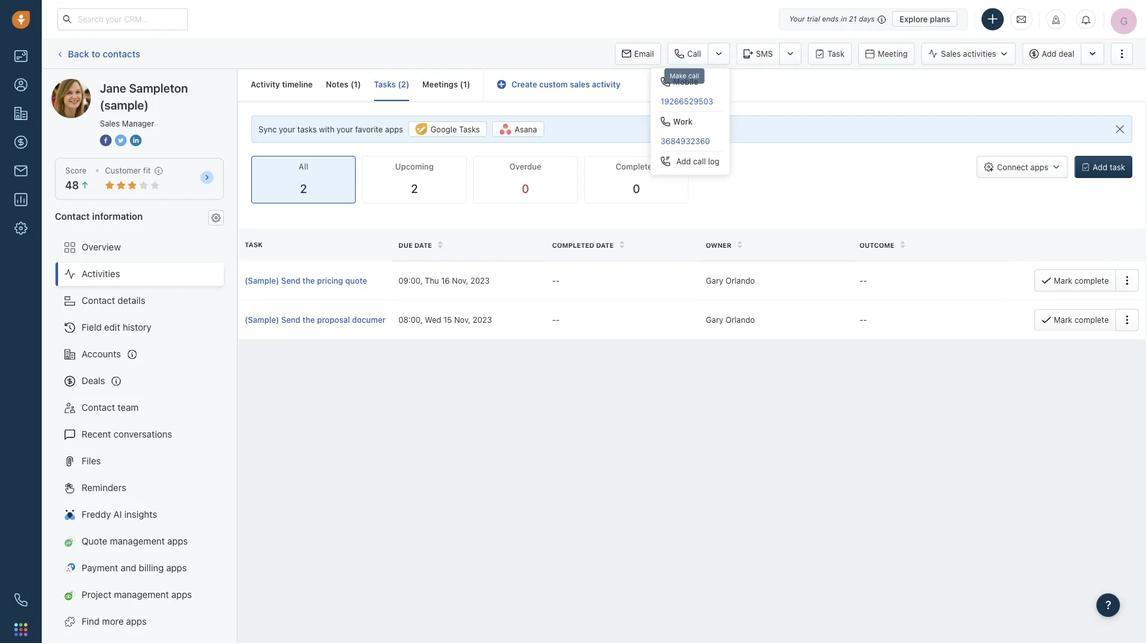 Task type: describe. For each thing, give the bounding box(es) containing it.
tasks inside button
[[459, 125, 480, 134]]

1 horizontal spatial 2
[[401, 80, 406, 89]]

more
[[102, 617, 124, 628]]

2 for all
[[300, 182, 307, 196]]

quote
[[82, 537, 107, 547]]

call
[[688, 49, 702, 58]]

call for make
[[689, 72, 700, 80]]

tasks ( 2 )
[[374, 80, 410, 89]]

due date
[[399, 242, 432, 249]]

add task button
[[1075, 156, 1133, 178]]

1 for notes ( 1 )
[[354, 80, 358, 89]]

payment
[[82, 563, 118, 574]]

sms
[[757, 49, 773, 58]]

08:00, wed 15 nov, 2023
[[399, 316, 492, 325]]

sales for sales activities
[[942, 49, 962, 58]]

mark complete button for 09:00, thu 16 nov, 2023
[[1035, 270, 1116, 292]]

09:00, thu 16 nov, 2023
[[399, 276, 490, 285]]

notes ( 1 )
[[326, 80, 361, 89]]

task inside task button
[[828, 49, 845, 58]]

add call log
[[677, 157, 720, 166]]

google tasks button
[[409, 122, 487, 137]]

add for add call log
[[677, 157, 691, 166]]

custom
[[540, 80, 568, 89]]

mark for 08:00, wed 15 nov, 2023
[[1055, 316, 1073, 325]]

log
[[709, 157, 720, 166]]

thu
[[425, 276, 439, 285]]

( for meetings
[[460, 80, 463, 89]]

sales
[[570, 80, 590, 89]]

insights
[[124, 510, 157, 521]]

gary orlando for 09:00, thu 16 nov, 2023
[[706, 276, 755, 285]]

contact team
[[82, 403, 139, 413]]

contact information
[[55, 211, 143, 222]]

asana button
[[493, 122, 545, 137]]

to
[[92, 48, 100, 59]]

make call
[[670, 72, 700, 80]]

task
[[1110, 163, 1126, 172]]

explore plans
[[900, 14, 951, 24]]

(sample) send the proposal document
[[245, 316, 390, 325]]

(sample) for (sample) send the proposal document
[[245, 316, 279, 325]]

history
[[123, 322, 152, 333]]

project management apps
[[82, 590, 192, 601]]

activity
[[592, 80, 621, 89]]

) for notes ( 1 )
[[358, 80, 361, 89]]

field
[[82, 322, 102, 333]]

management for quote
[[110, 537, 165, 547]]

sync
[[259, 125, 277, 134]]

create custom sales activity
[[512, 80, 621, 89]]

09:00,
[[399, 276, 423, 285]]

( for tasks
[[398, 80, 401, 89]]

mng settings image
[[212, 213, 221, 223]]

jane sampleton (sample) down contacts
[[78, 79, 185, 89]]

1 for meetings ( 1 )
[[463, 80, 467, 89]]

quote
[[346, 276, 367, 286]]

48 button
[[65, 179, 89, 192]]

details
[[118, 296, 145, 306]]

meeting button
[[859, 43, 915, 65]]

task button
[[809, 43, 852, 65]]

wed
[[425, 316, 442, 325]]

overview
[[82, 242, 121, 253]]

(sample) send the proposal document link
[[245, 314, 390, 326]]

Search your CRM... text field
[[57, 8, 188, 30]]

1 your from the left
[[279, 125, 295, 134]]

) for meetings ( 1 )
[[467, 80, 471, 89]]

ends
[[823, 15, 839, 23]]

date for due date
[[415, 242, 432, 249]]

files
[[82, 456, 101, 467]]

activity
[[251, 80, 280, 89]]

orlando for 09:00, thu 16 nov, 2023
[[726, 276, 755, 285]]

fit
[[143, 166, 151, 175]]

) for tasks ( 2 )
[[406, 80, 410, 89]]

2 your from the left
[[337, 125, 353, 134]]

activities
[[82, 269, 120, 280]]

date for completed date
[[597, 242, 614, 249]]

customer fit
[[105, 166, 151, 175]]

trial
[[807, 15, 821, 23]]

work
[[674, 117, 693, 126]]

explore plans link
[[893, 11, 958, 27]]

with
[[319, 125, 335, 134]]

due
[[399, 242, 413, 249]]

apps right the billing on the left bottom of page
[[166, 563, 187, 574]]

call button
[[668, 43, 708, 65]]

(sample) send the pricing quote
[[245, 276, 367, 286]]

email image
[[1018, 14, 1027, 25]]

freshworks switcher image
[[14, 624, 27, 637]]

meetings
[[423, 80, 458, 89]]

apps right connect at the top of the page
[[1031, 163, 1049, 172]]

twitter circled image
[[115, 133, 127, 147]]

create
[[512, 80, 538, 89]]

16
[[441, 276, 450, 285]]

deal
[[1059, 49, 1075, 58]]

gary for 09:00, thu 16 nov, 2023
[[706, 276, 724, 285]]

upcoming
[[395, 162, 434, 172]]

19266529503
[[661, 97, 714, 106]]

owner
[[706, 242, 732, 249]]

mark complete for 08:00, wed 15 nov, 2023
[[1055, 316, 1110, 325]]

back to contacts
[[68, 48, 140, 59]]

contact for contact details
[[82, 296, 115, 306]]

billing
[[139, 563, 164, 574]]

linkedin circled image
[[130, 133, 142, 147]]

sync your tasks with your favorite apps
[[259, 125, 403, 134]]

meeting
[[878, 49, 908, 58]]

nov, for 16
[[452, 276, 469, 285]]

mark complete for 09:00, thu 16 nov, 2023
[[1055, 276, 1110, 286]]

plans
[[931, 14, 951, 24]]

edit
[[104, 322, 120, 333]]

send for pricing
[[281, 276, 301, 286]]

activities
[[964, 49, 997, 58]]



Task type: vqa. For each thing, say whether or not it's contained in the screenshot.
"Add" to the middle
yes



Task type: locate. For each thing, give the bounding box(es) containing it.
(sample)
[[148, 79, 185, 89], [100, 98, 149, 112]]

1 vertical spatial orlando
[[726, 316, 755, 325]]

0 horizontal spatial tasks
[[374, 80, 396, 89]]

( right the notes at the top left of the page
[[351, 80, 354, 89]]

create custom sales activity link
[[497, 80, 621, 89]]

apps down payment and billing apps
[[171, 590, 192, 601]]

mark complete button
[[1035, 270, 1116, 292], [1035, 309, 1116, 331]]

0 horizontal spatial 1
[[354, 80, 358, 89]]

0 vertical spatial 2023
[[471, 276, 490, 285]]

( right meetings
[[460, 80, 463, 89]]

sales up "facebook circled" image
[[100, 119, 120, 128]]

call left log
[[694, 157, 706, 166]]

2 down the upcoming
[[411, 182, 418, 196]]

1 horizontal spatial )
[[406, 80, 410, 89]]

contact down 48
[[55, 211, 90, 222]]

project
[[82, 590, 112, 601]]

connect
[[998, 163, 1029, 172]]

2023 for 08:00, wed 15 nov, 2023
[[473, 316, 492, 325]]

contacts
[[103, 48, 140, 59]]

2 ) from the left
[[406, 80, 410, 89]]

2 orlando from the top
[[726, 316, 755, 325]]

( for notes
[[351, 80, 354, 89]]

payment and billing apps
[[82, 563, 187, 574]]

2023 for 09:00, thu 16 nov, 2023
[[471, 276, 490, 285]]

completed
[[616, 162, 657, 172], [553, 242, 595, 249]]

2 vertical spatial contact
[[82, 403, 115, 413]]

the for proposal
[[303, 316, 315, 325]]

sampleton
[[100, 79, 145, 89], [129, 81, 188, 95]]

the inside (sample) send the pricing quote "link"
[[303, 276, 315, 286]]

apps right "favorite" on the top left of page
[[385, 125, 403, 134]]

information
[[92, 211, 143, 222]]

notes
[[326, 80, 349, 89]]

1 vertical spatial mark complete button
[[1035, 309, 1116, 331]]

2 left meetings
[[401, 80, 406, 89]]

1 horizontal spatial tasks
[[459, 125, 480, 134]]

back to contacts link
[[55, 44, 141, 64]]

phone element
[[8, 588, 34, 614]]

0 vertical spatial tasks
[[374, 80, 396, 89]]

sampleton up manager
[[129, 81, 188, 95]]

(sample) up sales manager
[[100, 98, 149, 112]]

0 vertical spatial (sample)
[[245, 276, 279, 286]]

1 horizontal spatial date
[[597, 242, 614, 249]]

3684932360
[[661, 137, 711, 146]]

your right the sync
[[279, 125, 295, 134]]

find
[[82, 617, 100, 628]]

1 vertical spatial 2023
[[473, 316, 492, 325]]

task down your trial ends in 21 days on the top right of the page
[[828, 49, 845, 58]]

1 right meetings
[[463, 80, 467, 89]]

your right with
[[337, 125, 353, 134]]

1 ( from the left
[[351, 80, 354, 89]]

2 mark complete button from the top
[[1035, 309, 1116, 331]]

tasks
[[298, 125, 317, 134]]

mark complete button for 08:00, wed 15 nov, 2023
[[1035, 309, 1116, 331]]

1 vertical spatial call
[[694, 157, 706, 166]]

0 vertical spatial gary orlando
[[706, 276, 755, 285]]

1 vertical spatial gary
[[706, 316, 724, 325]]

0 vertical spatial mark complete button
[[1035, 270, 1116, 292]]

send down (sample) send the pricing quote
[[281, 316, 301, 325]]

2 down all
[[300, 182, 307, 196]]

nov, right 15 in the left of the page
[[454, 316, 471, 325]]

contact down activities on the left top of page
[[82, 296, 115, 306]]

jane
[[78, 79, 98, 89], [100, 81, 126, 95]]

outcome
[[860, 242, 895, 249]]

(sample)
[[245, 276, 279, 286], [245, 316, 279, 325]]

management for project
[[114, 590, 169, 601]]

manager
[[122, 119, 154, 128]]

facebook circled image
[[100, 133, 112, 147]]

1 vertical spatial management
[[114, 590, 169, 601]]

complete for 08:00, wed 15 nov, 2023
[[1075, 316, 1110, 325]]

0 vertical spatial sales
[[942, 49, 962, 58]]

apps up payment and billing apps
[[167, 537, 188, 547]]

orlando
[[726, 276, 755, 285], [726, 316, 755, 325]]

2 send from the top
[[281, 316, 301, 325]]

0 for overdue
[[522, 182, 529, 196]]

jane inside jane sampleton (sample)
[[100, 81, 126, 95]]

make
[[670, 72, 687, 80]]

explore
[[900, 14, 928, 24]]

add task
[[1094, 163, 1126, 172]]

0 vertical spatial mark
[[1055, 276, 1073, 286]]

1 horizontal spatial your
[[337, 125, 353, 134]]

make call tooltip
[[665, 68, 705, 87]]

1 horizontal spatial 1
[[463, 80, 467, 89]]

complete for 09:00, thu 16 nov, 2023
[[1075, 276, 1110, 286]]

1 vertical spatial mark complete
[[1055, 316, 1110, 325]]

1 1 from the left
[[354, 80, 358, 89]]

)
[[358, 80, 361, 89], [406, 80, 410, 89], [467, 80, 471, 89]]

task up (sample) send the pricing quote
[[245, 241, 263, 249]]

0 vertical spatial the
[[303, 276, 315, 286]]

(sample) inside "link"
[[245, 276, 279, 286]]

contact details
[[82, 296, 145, 306]]

field edit history
[[82, 322, 152, 333]]

1 horizontal spatial (
[[398, 80, 401, 89]]

(sample) up manager
[[148, 79, 185, 89]]

completed date
[[553, 242, 614, 249]]

mobile
[[674, 77, 699, 86]]

3 ( from the left
[[460, 80, 463, 89]]

1 horizontal spatial jane
[[100, 81, 126, 95]]

1 ) from the left
[[358, 80, 361, 89]]

overdue
[[510, 162, 542, 172]]

) right the notes at the top left of the page
[[358, 80, 361, 89]]

0 horizontal spatial 0
[[522, 182, 529, 196]]

tasks right notes ( 1 )
[[374, 80, 396, 89]]

1 vertical spatial mark
[[1055, 316, 1073, 325]]

2 complete from the top
[[1075, 316, 1110, 325]]

0 vertical spatial gary
[[706, 276, 724, 285]]

2 gary from the top
[[706, 316, 724, 325]]

0 horizontal spatial completed
[[553, 242, 595, 249]]

1
[[354, 80, 358, 89], [463, 80, 467, 89]]

add inside button
[[1094, 163, 1108, 172]]

1 vertical spatial task
[[245, 241, 263, 249]]

19266529503 link
[[651, 92, 730, 111]]

pricing
[[317, 276, 343, 286]]

) right meetings
[[467, 80, 471, 89]]

1 mark from the top
[[1055, 276, 1073, 286]]

sales left the 'activities'
[[942, 49, 962, 58]]

management down payment and billing apps
[[114, 590, 169, 601]]

1 gary from the top
[[706, 276, 724, 285]]

management up payment and billing apps
[[110, 537, 165, 547]]

freddy
[[82, 510, 111, 521]]

1 horizontal spatial add
[[1043, 49, 1057, 58]]

date
[[415, 242, 432, 249], [597, 242, 614, 249]]

2 gary orlando from the top
[[706, 316, 755, 325]]

gary for 08:00, wed 15 nov, 2023
[[706, 316, 724, 325]]

add left the deal
[[1043, 49, 1057, 58]]

0 vertical spatial nov,
[[452, 276, 469, 285]]

nov,
[[452, 276, 469, 285], [454, 316, 471, 325]]

1 send from the top
[[281, 276, 301, 286]]

2 for upcoming
[[411, 182, 418, 196]]

2023 right 16 on the top of page
[[471, 276, 490, 285]]

) left meetings
[[406, 80, 410, 89]]

add
[[1043, 49, 1057, 58], [677, 157, 691, 166], [1094, 163, 1108, 172]]

3 ) from the left
[[467, 80, 471, 89]]

2 mark from the top
[[1055, 316, 1073, 325]]

0 vertical spatial completed
[[616, 162, 657, 172]]

send for proposal
[[281, 316, 301, 325]]

1 vertical spatial completed
[[553, 242, 595, 249]]

days
[[859, 15, 875, 23]]

0 vertical spatial contact
[[55, 211, 90, 222]]

document
[[352, 316, 390, 325]]

add for add task
[[1094, 163, 1108, 172]]

0 horizontal spatial add
[[677, 157, 691, 166]]

0 vertical spatial management
[[110, 537, 165, 547]]

apps right more
[[126, 617, 147, 628]]

connect apps button
[[978, 156, 1069, 178], [978, 156, 1069, 178]]

1 vertical spatial (sample)
[[100, 98, 149, 112]]

(sample) for (sample) send the pricing quote
[[245, 276, 279, 286]]

1 vertical spatial nov,
[[454, 316, 471, 325]]

the inside (sample) send the proposal document link
[[303, 316, 315, 325]]

accounts
[[82, 349, 121, 360]]

2 (sample) from the top
[[245, 316, 279, 325]]

2 horizontal spatial (
[[460, 80, 463, 89]]

1 the from the top
[[303, 276, 315, 286]]

jane down contacts
[[100, 81, 126, 95]]

sales for sales manager
[[100, 119, 120, 128]]

2023
[[471, 276, 490, 285], [473, 316, 492, 325]]

1 horizontal spatial sales
[[942, 49, 962, 58]]

1 vertical spatial gary orlando
[[706, 316, 755, 325]]

0 vertical spatial complete
[[1075, 276, 1110, 286]]

0 horizontal spatial your
[[279, 125, 295, 134]]

0 for completed
[[633, 182, 640, 196]]

call for add
[[694, 157, 706, 166]]

1 horizontal spatial task
[[828, 49, 845, 58]]

contact for contact information
[[55, 211, 90, 222]]

nov, right 16 on the top of page
[[452, 276, 469, 285]]

2 1 from the left
[[463, 80, 467, 89]]

completed for completed date
[[553, 242, 595, 249]]

1 vertical spatial contact
[[82, 296, 115, 306]]

in
[[841, 15, 848, 23]]

orlando for 08:00, wed 15 nov, 2023
[[726, 316, 755, 325]]

1 right the notes at the top left of the page
[[354, 80, 358, 89]]

ai
[[114, 510, 122, 521]]

1 date from the left
[[415, 242, 432, 249]]

contact for contact team
[[82, 403, 115, 413]]

nov, for 15
[[454, 316, 471, 325]]

mark for 09:00, thu 16 nov, 2023
[[1055, 276, 1073, 286]]

0 vertical spatial send
[[281, 276, 301, 286]]

(sample) inside jane sampleton (sample)
[[100, 98, 149, 112]]

jane sampleton (sample) up manager
[[100, 81, 188, 112]]

1 mark complete button from the top
[[1035, 270, 1116, 292]]

management
[[110, 537, 165, 547], [114, 590, 169, 601]]

the for pricing
[[303, 276, 315, 286]]

reminders
[[82, 483, 126, 494]]

0 vertical spatial mark complete
[[1055, 276, 1110, 286]]

1 vertical spatial the
[[303, 316, 315, 325]]

score
[[65, 166, 87, 175]]

1 vertical spatial complete
[[1075, 316, 1110, 325]]

recent conversations
[[82, 429, 172, 440]]

2 date from the left
[[597, 242, 614, 249]]

1 gary orlando from the top
[[706, 276, 755, 285]]

15
[[444, 316, 452, 325]]

(
[[351, 80, 354, 89], [398, 80, 401, 89], [460, 80, 463, 89]]

48
[[65, 179, 79, 192]]

add inside button
[[1043, 49, 1057, 58]]

21
[[850, 15, 857, 23]]

contact up recent
[[82, 403, 115, 413]]

add for add deal
[[1043, 49, 1057, 58]]

0 horizontal spatial 2
[[300, 182, 307, 196]]

quote management apps
[[82, 537, 188, 547]]

2023 right 15 in the left of the page
[[473, 316, 492, 325]]

customer
[[105, 166, 141, 175]]

jane down to
[[78, 79, 98, 89]]

call right make
[[689, 72, 700, 80]]

freddy ai insights
[[82, 510, 157, 521]]

call inside tooltip
[[689, 72, 700, 80]]

1 mark complete from the top
[[1055, 276, 1110, 286]]

2 horizontal spatial )
[[467, 80, 471, 89]]

meetings ( 1 )
[[423, 80, 471, 89]]

add left task
[[1094, 163, 1108, 172]]

1 0 from the left
[[522, 182, 529, 196]]

the left the proposal
[[303, 316, 315, 325]]

3684932360 link
[[651, 132, 730, 151]]

gary orlando for 08:00, wed 15 nov, 2023
[[706, 316, 755, 325]]

0 vertical spatial (sample)
[[148, 79, 185, 89]]

tasks right the google
[[459, 125, 480, 134]]

0 horizontal spatial jane
[[78, 79, 98, 89]]

recent
[[82, 429, 111, 440]]

add down 3684932360
[[677, 157, 691, 166]]

sales activities
[[942, 49, 997, 58]]

mark complete
[[1055, 276, 1110, 286], [1055, 316, 1110, 325]]

deals
[[82, 376, 105, 387]]

2 0 from the left
[[633, 182, 640, 196]]

0 horizontal spatial )
[[358, 80, 361, 89]]

0 vertical spatial task
[[828, 49, 845, 58]]

2 mark complete from the top
[[1055, 316, 1110, 325]]

asana
[[515, 125, 537, 134]]

and
[[121, 563, 136, 574]]

sampleton down contacts
[[100, 79, 145, 89]]

the left the 'pricing'
[[303, 276, 315, 286]]

google
[[431, 125, 457, 134]]

1 horizontal spatial completed
[[616, 162, 657, 172]]

completed for completed
[[616, 162, 657, 172]]

0 horizontal spatial (
[[351, 80, 354, 89]]

1 vertical spatial send
[[281, 316, 301, 325]]

tasks
[[374, 80, 396, 89], [459, 125, 480, 134]]

0 vertical spatial call
[[689, 72, 700, 80]]

sms button
[[737, 43, 780, 65]]

timeline
[[282, 80, 313, 89]]

your
[[279, 125, 295, 134], [337, 125, 353, 134]]

1 vertical spatial sales
[[100, 119, 120, 128]]

2 horizontal spatial add
[[1094, 163, 1108, 172]]

send left the 'pricing'
[[281, 276, 301, 286]]

0 vertical spatial orlando
[[726, 276, 755, 285]]

2 horizontal spatial 2
[[411, 182, 418, 196]]

send
[[281, 276, 301, 286], [281, 316, 301, 325]]

0 horizontal spatial date
[[415, 242, 432, 249]]

send inside "link"
[[281, 276, 301, 286]]

1 orlando from the top
[[726, 276, 755, 285]]

2 ( from the left
[[398, 80, 401, 89]]

back
[[68, 48, 89, 59]]

1 vertical spatial (sample)
[[245, 316, 279, 325]]

task
[[828, 49, 845, 58], [245, 241, 263, 249]]

1 complete from the top
[[1075, 276, 1110, 286]]

your trial ends in 21 days
[[790, 15, 875, 23]]

gary orlando
[[706, 276, 755, 285], [706, 316, 755, 325]]

0 horizontal spatial task
[[245, 241, 263, 249]]

0 horizontal spatial sales
[[100, 119, 120, 128]]

call
[[689, 72, 700, 80], [694, 157, 706, 166]]

google tasks
[[431, 125, 480, 134]]

1 horizontal spatial 0
[[633, 182, 640, 196]]

( left meetings
[[398, 80, 401, 89]]

phone image
[[14, 594, 27, 607]]

-
[[553, 276, 556, 285], [556, 276, 560, 285], [860, 276, 864, 285], [864, 276, 868, 285], [553, 316, 556, 325], [556, 316, 560, 325], [860, 316, 864, 325], [864, 316, 868, 325]]

1 vertical spatial tasks
[[459, 125, 480, 134]]

2 the from the top
[[303, 316, 315, 325]]

find more apps
[[82, 617, 147, 628]]

1 (sample) from the top
[[245, 276, 279, 286]]



